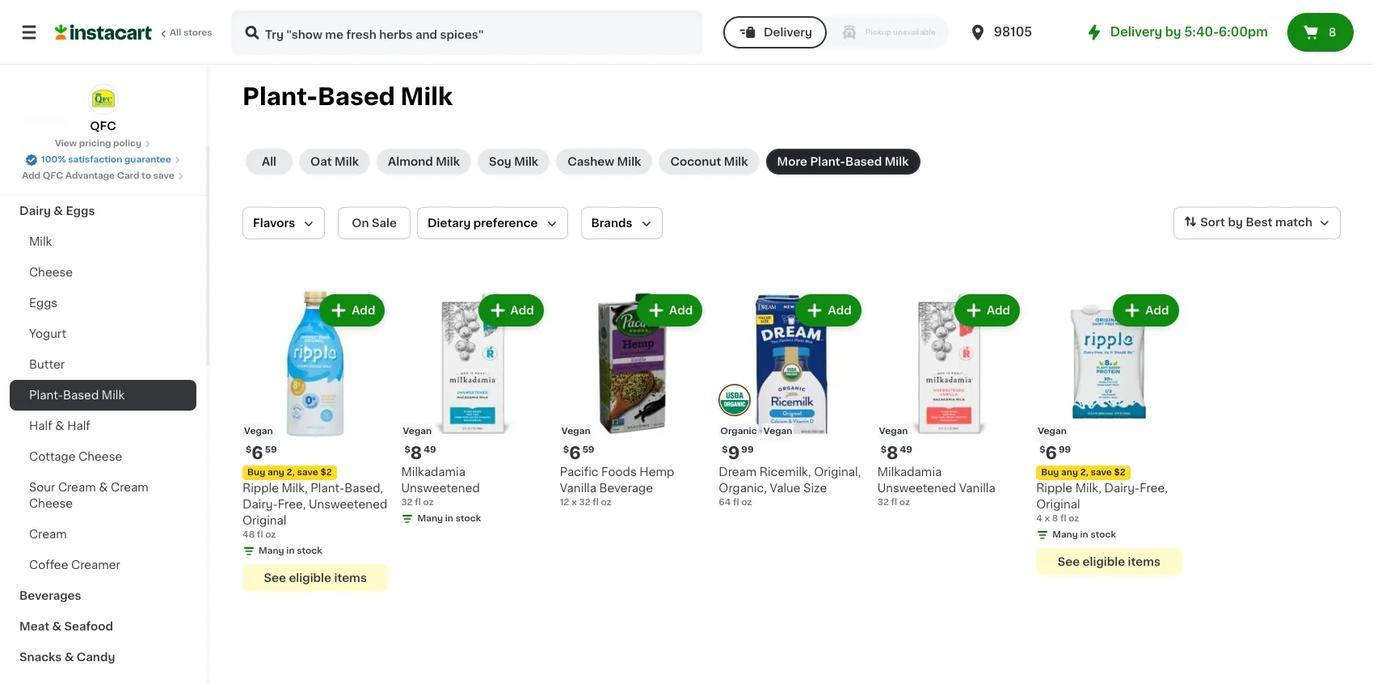 Task type: vqa. For each thing, say whether or not it's contained in the screenshot.
40.3 mi away away
no



Task type: describe. For each thing, give the bounding box(es) containing it.
5 product group from the left
[[878, 291, 1024, 510]]

add button for milkadamia unsweetened
[[480, 296, 542, 325]]

almond
[[388, 156, 433, 167]]

service type group
[[724, 16, 949, 49]]

organic
[[721, 427, 757, 436]]

lists link
[[10, 45, 196, 78]]

cottage cheese link
[[10, 441, 196, 472]]

0 vertical spatial eggs
[[66, 205, 95, 217]]

4
[[1037, 515, 1043, 523]]

coconut
[[671, 156, 721, 167]]

stock for original
[[1091, 531, 1117, 540]]

unsweetened for 32
[[401, 483, 480, 494]]

cheese inside cottage cheese link
[[79, 451, 122, 462]]

product group containing 9
[[719, 291, 865, 510]]

2 horizontal spatial based
[[846, 156, 882, 167]]

oat milk
[[310, 156, 359, 167]]

almond milk
[[388, 156, 460, 167]]

milkadamia unsweetened vanilla 32 fl oz
[[878, 467, 996, 507]]

Search field
[[233, 11, 701, 53]]

1 vertical spatial eggs
[[29, 298, 58, 309]]

vegan for pacific foods hemp vanilla beverage
[[562, 427, 591, 436]]

more
[[778, 156, 808, 167]]

original inside ripple milk, plant-based, dairy-free, unsweetened original 48 fl oz
[[243, 515, 287, 527]]

snacks
[[19, 652, 62, 663]]

Best match Sort by field
[[1174, 207, 1341, 239]]

delivery for delivery
[[764, 27, 813, 38]]

best
[[1246, 217, 1273, 228]]

see for 8
[[1058, 557, 1080, 568]]

see for original
[[264, 573, 286, 584]]

produce
[[19, 175, 69, 186]]

59 for pacific foods hemp vanilla beverage
[[583, 446, 595, 455]]

items for ripple milk, plant-based, dairy-free, unsweetened original
[[334, 573, 367, 584]]

12
[[560, 498, 570, 507]]

& for seafood
[[52, 621, 62, 632]]

x for original
[[1045, 515, 1050, 523]]

beverages link
[[10, 581, 196, 611]]

pacific foods hemp vanilla beverage 12 x 32 fl oz
[[560, 467, 675, 507]]

3 product group from the left
[[560, 291, 706, 510]]

any for dairy-
[[268, 468, 285, 477]]

butter
[[29, 359, 65, 370]]

thanksgiving
[[19, 144, 97, 155]]

by for delivery
[[1166, 26, 1182, 38]]

buy any 2, save $2 for dairy-
[[1042, 468, 1126, 477]]

size
[[804, 483, 827, 494]]

0 horizontal spatial save
[[153, 171, 175, 180]]

dream ricemilk, original, organic, value size 64 fl oz
[[719, 467, 861, 507]]

coffee creamer link
[[10, 550, 196, 581]]

view pricing policy link
[[55, 137, 151, 150]]

recipes link
[[10, 103, 196, 134]]

milkadamia for vanilla
[[878, 467, 942, 478]]

6 add button from the left
[[1115, 296, 1178, 325]]

meat & seafood
[[19, 621, 113, 632]]

$ 6 59 for pacific foods hemp vanilla beverage
[[563, 445, 595, 462]]

guarantee
[[124, 155, 171, 164]]

cream down the cottage cheese
[[58, 482, 96, 493]]

100%
[[41, 155, 66, 164]]

ripple for ripple milk, plant-based, dairy-free, unsweetened original
[[243, 483, 279, 494]]

98105
[[994, 26, 1033, 38]]

$ for 2nd product group from left
[[405, 446, 411, 455]]

48
[[243, 531, 255, 540]]

policy
[[113, 139, 142, 148]]

soy milk link
[[478, 149, 550, 175]]

delivery button
[[724, 16, 827, 49]]

on sale
[[352, 217, 397, 229]]

coconut milk
[[671, 156, 748, 167]]

oz inside milkadamia unsweetened 32 fl oz
[[423, 498, 434, 507]]

coffee
[[29, 560, 68, 571]]

original inside ripple milk, dairy-free, original 4 x 8 fl oz
[[1037, 499, 1081, 511]]

oat milk link
[[299, 149, 370, 175]]

cashew milk
[[568, 156, 642, 167]]

almond milk link
[[377, 149, 471, 175]]

2 half from the left
[[67, 420, 90, 432]]

add qfc advantage card to save link
[[22, 170, 184, 183]]

many in stock for dairy-
[[259, 547, 322, 556]]

meat
[[19, 621, 49, 632]]

save for ripple milk, dairy-free, original
[[1091, 468, 1112, 477]]

on sale button
[[338, 207, 411, 239]]

32 inside milkadamia unsweetened 32 fl oz
[[401, 498, 413, 507]]

cashew milk link
[[556, 149, 653, 175]]

many for original
[[1053, 531, 1078, 540]]

in for oz
[[445, 515, 454, 523]]

vegan for milkadamia unsweetened
[[403, 427, 432, 436]]

many in stock for original
[[1053, 531, 1117, 540]]

32 inside 'pacific foods hemp vanilla beverage 12 x 32 fl oz'
[[579, 498, 591, 507]]

sour cream & cream cheese link
[[10, 472, 196, 519]]

0 horizontal spatial based
[[63, 390, 99, 401]]

1 horizontal spatial based
[[318, 85, 395, 108]]

milk link
[[10, 226, 196, 257]]

add button for dream ricemilk, original, organic, value size
[[798, 296, 860, 325]]

snacks & candy link
[[10, 642, 196, 673]]

all for all
[[262, 156, 277, 167]]

oz inside ripple milk, dairy-free, original 4 x 8 fl oz
[[1069, 515, 1080, 523]]

$ for product group containing 9
[[722, 446, 728, 455]]

more plant-based milk link
[[766, 149, 921, 175]]

add qfc advantage card to save
[[22, 171, 175, 180]]

fl inside 'pacific foods hemp vanilla beverage 12 x 32 fl oz'
[[593, 498, 599, 507]]

many in stock for oz
[[418, 515, 481, 523]]

dairy
[[19, 205, 51, 217]]

delivery by 5:40-6:00pm
[[1111, 26, 1269, 38]]

64
[[719, 498, 731, 507]]

stores
[[183, 28, 212, 37]]

milkadamia for 32
[[401, 467, 466, 478]]

view
[[55, 139, 77, 148]]

in for original
[[1081, 531, 1089, 540]]

vanilla inside 'milkadamia unsweetened vanilla 32 fl oz'
[[959, 483, 996, 494]]

$2 for dairy-
[[1115, 468, 1126, 477]]

see eligible items for original
[[264, 573, 367, 584]]

fl inside ripple milk, dairy-free, original 4 x 8 fl oz
[[1061, 515, 1067, 523]]

1 product group from the left
[[243, 291, 388, 592]]

add for add button for dream ricemilk, original, organic, value size
[[828, 305, 852, 316]]

any for original
[[1062, 468, 1079, 477]]

49 for milkadamia unsweetened vanilla
[[900, 446, 913, 455]]

save for ripple milk, plant-based, dairy-free, unsweetened original
[[297, 468, 318, 477]]

item badge image
[[719, 384, 751, 416]]

flavors button
[[243, 207, 325, 239]]

oz inside 'pacific foods hemp vanilla beverage 12 x 32 fl oz'
[[601, 498, 612, 507]]

organic vegan
[[721, 427, 793, 436]]

100% satisfaction guarantee
[[41, 155, 171, 164]]

0 vertical spatial plant-based milk
[[243, 85, 453, 108]]

plant-based milk link
[[10, 380, 196, 411]]

cheese link
[[10, 257, 196, 288]]

delivery by 5:40-6:00pm link
[[1085, 23, 1269, 42]]

& for candy
[[64, 652, 74, 663]]

thanksgiving link
[[10, 134, 196, 165]]

100% satisfaction guarantee button
[[25, 150, 181, 167]]

match
[[1276, 217, 1313, 228]]

snacks & candy
[[19, 652, 115, 663]]

49 for milkadamia unsweetened
[[424, 446, 436, 455]]

vegan for ripple milk, plant-based, dairy-free, unsweetened original
[[244, 427, 273, 436]]

plant-based milk inside plant-based milk link
[[29, 390, 125, 401]]

6:00pm
[[1219, 26, 1269, 38]]

seafood
[[64, 621, 113, 632]]

add for add button for milkadamia unsweetened
[[511, 305, 534, 316]]

ripple milk, plant-based, dairy-free, unsweetened original 48 fl oz
[[243, 483, 388, 540]]

6 product group from the left
[[1037, 291, 1183, 576]]

2, for dairy-
[[1081, 468, 1089, 477]]

pacific
[[560, 467, 599, 478]]

9
[[728, 445, 740, 462]]

organic,
[[719, 483, 767, 494]]

$ 6 99
[[1040, 445, 1071, 462]]

dream
[[719, 467, 757, 478]]

milkadamia unsweetened 32 fl oz
[[401, 467, 480, 507]]

eligible for 8
[[1083, 557, 1126, 568]]

milk, for dairy-
[[1076, 483, 1102, 494]]

by for sort
[[1229, 217, 1244, 228]]

1 add button from the left
[[321, 296, 384, 325]]

more plant-based milk
[[778, 156, 909, 167]]

coffee creamer
[[29, 560, 120, 571]]

add for sixth add button from the right
[[352, 305, 376, 316]]

cashew
[[568, 156, 615, 167]]

& for eggs
[[54, 205, 63, 217]]



Task type: locate. For each thing, give the bounding box(es) containing it.
$ 8 49 up 'milkadamia unsweetened vanilla 32 fl oz'
[[881, 445, 913, 462]]

ripple inside ripple milk, dairy-free, original 4 x 8 fl oz
[[1037, 483, 1073, 494]]

original up 4
[[1037, 499, 1081, 511]]

plant- inside ripple milk, plant-based, dairy-free, unsweetened original 48 fl oz
[[311, 483, 345, 494]]

1 horizontal spatial save
[[297, 468, 318, 477]]

1 horizontal spatial 6
[[569, 445, 581, 462]]

4 add button from the left
[[798, 296, 860, 325]]

candy
[[77, 652, 115, 663]]

0 vertical spatial cheese
[[29, 267, 73, 278]]

98105 button
[[968, 10, 1065, 55]]

ripple inside ripple milk, plant-based, dairy-free, unsweetened original 48 fl oz
[[243, 483, 279, 494]]

dairy & eggs link
[[10, 196, 196, 226]]

any down "$ 6 99"
[[1062, 468, 1079, 477]]

cheese down milk link
[[29, 267, 73, 278]]

see eligible items button for 8
[[1037, 549, 1183, 576]]

2 49 from the left
[[900, 446, 913, 455]]

all stores
[[170, 28, 212, 37]]

0 vertical spatial qfc
[[90, 120, 116, 132]]

& right dairy
[[54, 205, 63, 217]]

unsweetened for vanilla
[[878, 483, 957, 494]]

1 32 from the left
[[401, 498, 413, 507]]

add
[[22, 171, 41, 180], [352, 305, 376, 316], [511, 305, 534, 316], [670, 305, 693, 316], [828, 305, 852, 316], [987, 305, 1011, 316], [1146, 305, 1170, 316]]

2 ripple from the left
[[1037, 483, 1073, 494]]

based right more
[[846, 156, 882, 167]]

product group
[[243, 291, 388, 592], [401, 291, 547, 529], [560, 291, 706, 510], [719, 291, 865, 510], [878, 291, 1024, 510], [1037, 291, 1183, 576]]

0 horizontal spatial any
[[268, 468, 285, 477]]

2 $ from the left
[[405, 446, 411, 455]]

0 horizontal spatial delivery
[[764, 27, 813, 38]]

instacart logo image
[[55, 23, 152, 42]]

0 vertical spatial eligible
[[1083, 557, 1126, 568]]

0 horizontal spatial free,
[[278, 499, 306, 511]]

qfc inside add qfc advantage card to save link
[[43, 171, 63, 180]]

1 horizontal spatial buy any 2, save $2
[[1042, 468, 1126, 477]]

$ for second product group from right
[[881, 446, 887, 455]]

1 any from the left
[[268, 468, 285, 477]]

99 right 9
[[742, 446, 754, 455]]

1 59 from the left
[[265, 446, 277, 455]]

0 horizontal spatial buy
[[247, 468, 265, 477]]

many in stock down milkadamia unsweetened 32 fl oz
[[418, 515, 481, 523]]

0 vertical spatial by
[[1166, 26, 1182, 38]]

view pricing policy
[[55, 139, 142, 148]]

8 button
[[1288, 13, 1354, 52]]

1 vanilla from the left
[[560, 483, 597, 494]]

milk
[[401, 85, 453, 108], [335, 156, 359, 167], [436, 156, 460, 167], [514, 156, 539, 167], [617, 156, 642, 167], [724, 156, 748, 167], [885, 156, 909, 167], [29, 236, 52, 247], [102, 390, 125, 401]]

$2
[[321, 468, 332, 477], [1115, 468, 1126, 477]]

in down milkadamia unsweetened 32 fl oz
[[445, 515, 454, 523]]

6 for ripple milk, dairy-free, original
[[1046, 445, 1058, 462]]

flavors
[[253, 217, 295, 229]]

cheese down 'sour'
[[29, 498, 73, 509]]

$ for fourth product group from right
[[563, 446, 569, 455]]

2, for plant-
[[287, 468, 295, 477]]

0 horizontal spatial by
[[1166, 26, 1182, 38]]

add button
[[321, 296, 384, 325], [480, 296, 542, 325], [639, 296, 701, 325], [798, 296, 860, 325], [956, 296, 1019, 325], [1115, 296, 1178, 325]]

1 horizontal spatial items
[[1128, 557, 1161, 568]]

milk, inside ripple milk, plant-based, dairy-free, unsweetened original 48 fl oz
[[282, 483, 308, 494]]

0 horizontal spatial qfc
[[43, 171, 63, 180]]

any up ripple milk, plant-based, dairy-free, unsweetened original 48 fl oz at bottom
[[268, 468, 285, 477]]

many for dairy-
[[259, 547, 284, 556]]

unsweetened inside 'milkadamia unsweetened vanilla 32 fl oz'
[[878, 483, 957, 494]]

1 horizontal spatial 2,
[[1081, 468, 1089, 477]]

2 $ 8 49 from the left
[[881, 445, 913, 462]]

cheese inside cheese link
[[29, 267, 73, 278]]

items down ripple milk, dairy-free, original 4 x 8 fl oz
[[1128, 557, 1161, 568]]

0 vertical spatial see eligible items
[[1058, 557, 1161, 568]]

1 horizontal spatial milkadamia
[[878, 467, 942, 478]]

2 59 from the left
[[583, 446, 595, 455]]

2 $ 6 59 from the left
[[563, 445, 595, 462]]

see eligible items button
[[1037, 549, 1183, 576], [243, 565, 388, 592]]

1 horizontal spatial unsweetened
[[401, 483, 480, 494]]

0 vertical spatial items
[[1128, 557, 1161, 568]]

plant-based milk up half & half
[[29, 390, 125, 401]]

$ 8 49
[[405, 445, 436, 462], [881, 445, 913, 462]]

foods
[[602, 467, 637, 478]]

0 vertical spatial based
[[318, 85, 395, 108]]

add for sixth add button from left
[[1146, 305, 1170, 316]]

0 horizontal spatial milk,
[[282, 483, 308, 494]]

1 $2 from the left
[[321, 468, 332, 477]]

2,
[[287, 468, 295, 477], [1081, 468, 1089, 477]]

cream down cottage cheese link
[[111, 482, 149, 493]]

cottage
[[29, 451, 76, 462]]

original
[[1037, 499, 1081, 511], [243, 515, 287, 527]]

many
[[418, 515, 443, 523], [1053, 531, 1078, 540], [259, 547, 284, 556]]

stock down ripple milk, dairy-free, original 4 x 8 fl oz
[[1091, 531, 1117, 540]]

ripple for ripple milk, dairy-free, original
[[1037, 483, 1073, 494]]

card
[[117, 171, 139, 180]]

yogurt link
[[10, 319, 196, 349]]

by left '5:40-'
[[1166, 26, 1182, 38]]

1 horizontal spatial 49
[[900, 446, 913, 455]]

any
[[268, 468, 285, 477], [1062, 468, 1079, 477]]

creamer
[[71, 560, 120, 571]]

add for add button related to milkadamia unsweetened vanilla
[[987, 305, 1011, 316]]

0 horizontal spatial see eligible items
[[264, 573, 367, 584]]

6 $ from the left
[[881, 446, 887, 455]]

$ 8 49 for milkadamia unsweetened vanilla
[[881, 445, 913, 462]]

& down cottage cheese link
[[99, 482, 108, 493]]

in for dairy-
[[287, 547, 295, 556]]

buy down "$ 6 99"
[[1042, 468, 1060, 477]]

oz inside 'milkadamia unsweetened vanilla 32 fl oz'
[[900, 498, 910, 507]]

1 horizontal spatial by
[[1229, 217, 1244, 228]]

$2 up ripple milk, dairy-free, original 4 x 8 fl oz
[[1115, 468, 1126, 477]]

items for ripple milk, dairy-free, original
[[1128, 557, 1161, 568]]

brands
[[591, 217, 633, 229]]

delivery inside button
[[764, 27, 813, 38]]

0 vertical spatial stock
[[456, 515, 481, 523]]

0 horizontal spatial items
[[334, 573, 367, 584]]

1 49 from the left
[[424, 446, 436, 455]]

stock down ripple milk, plant-based, dairy-free, unsweetened original 48 fl oz at bottom
[[297, 547, 322, 556]]

all left stores on the top
[[170, 28, 181, 37]]

& up cottage
[[55, 420, 64, 432]]

4 product group from the left
[[719, 291, 865, 510]]

vanilla inside 'pacific foods hemp vanilla beverage 12 x 32 fl oz'
[[560, 483, 597, 494]]

half & half link
[[10, 411, 196, 441]]

1 horizontal spatial all
[[262, 156, 277, 167]]

1 milkadamia from the left
[[401, 467, 466, 478]]

$ 6 59 up the pacific
[[563, 445, 595, 462]]

fl inside 'milkadamia unsweetened vanilla 32 fl oz'
[[891, 498, 898, 507]]

2 buy from the left
[[1042, 468, 1060, 477]]

fl inside milkadamia unsweetened 32 fl oz
[[415, 498, 421, 507]]

sour cream & cream cheese
[[29, 482, 149, 509]]

x right 12
[[572, 498, 577, 507]]

soy
[[489, 156, 512, 167]]

milkadamia inside 'milkadamia unsweetened vanilla 32 fl oz'
[[878, 467, 942, 478]]

stock for dairy-
[[297, 547, 322, 556]]

1 horizontal spatial 32
[[579, 498, 591, 507]]

1 vertical spatial see
[[264, 573, 286, 584]]

1 horizontal spatial ripple
[[1037, 483, 1073, 494]]

& right meat
[[52, 621, 62, 632]]

1 horizontal spatial see eligible items
[[1058, 557, 1161, 568]]

2 6 from the left
[[1046, 445, 1058, 462]]

6 vegan from the left
[[879, 427, 908, 436]]

1 $ 8 49 from the left
[[405, 445, 436, 462]]

buy up 48
[[247, 468, 265, 477]]

qfc down 100%
[[43, 171, 63, 180]]

all inside all stores "link"
[[170, 28, 181, 37]]

0 horizontal spatial $ 6 59
[[246, 445, 277, 462]]

2 any from the left
[[1062, 468, 1079, 477]]

save
[[153, 171, 175, 180], [297, 468, 318, 477], [1091, 468, 1112, 477]]

1 milk, from the left
[[282, 483, 308, 494]]

0 horizontal spatial half
[[29, 420, 52, 432]]

see eligible items button down ripple milk, dairy-free, original 4 x 8 fl oz
[[1037, 549, 1183, 576]]

None search field
[[231, 10, 703, 55]]

stock for oz
[[456, 515, 481, 523]]

2 product group from the left
[[401, 291, 547, 529]]

0 horizontal spatial $2
[[321, 468, 332, 477]]

1 half from the left
[[29, 420, 52, 432]]

milkadamia inside milkadamia unsweetened 32 fl oz
[[401, 467, 466, 478]]

1 vertical spatial qfc
[[43, 171, 63, 180]]

& left "candy"
[[64, 652, 74, 663]]

99 inside $ 9 99
[[742, 446, 754, 455]]

99 for 9
[[742, 446, 754, 455]]

qfc up view pricing policy link
[[90, 120, 116, 132]]

3 6 from the left
[[569, 445, 581, 462]]

plant-
[[243, 85, 318, 108], [810, 156, 846, 167], [29, 390, 63, 401], [311, 483, 345, 494]]

1 vertical spatial free,
[[278, 499, 306, 511]]

save right to
[[153, 171, 175, 180]]

6
[[252, 445, 263, 462], [1046, 445, 1058, 462], [569, 445, 581, 462]]

1 horizontal spatial any
[[1062, 468, 1079, 477]]

delivery
[[1111, 26, 1163, 38], [764, 27, 813, 38]]

cheese down half & half link
[[79, 451, 122, 462]]

2 vanilla from the left
[[959, 483, 996, 494]]

1 6 from the left
[[252, 445, 263, 462]]

see eligible items button down ripple milk, plant-based, dairy-free, unsweetened original 48 fl oz at bottom
[[243, 565, 388, 592]]

add button for pacific foods hemp vanilla beverage
[[639, 296, 701, 325]]

to
[[142, 171, 151, 180]]

$2 up ripple milk, plant-based, dairy-free, unsweetened original 48 fl oz at bottom
[[321, 468, 332, 477]]

0 horizontal spatial buy any 2, save $2
[[247, 468, 332, 477]]

59
[[265, 446, 277, 455], [583, 446, 595, 455]]

see eligible items
[[1058, 557, 1161, 568], [264, 573, 367, 584]]

see eligible items down ripple milk, plant-based, dairy-free, unsweetened original 48 fl oz at bottom
[[264, 573, 367, 584]]

recipes
[[19, 113, 67, 125]]

1 vertical spatial plant-based milk
[[29, 390, 125, 401]]

see eligible items button for original
[[243, 565, 388, 592]]

items down ripple milk, plant-based, dairy-free, unsweetened original 48 fl oz at bottom
[[334, 573, 367, 584]]

many down ripple milk, dairy-free, original 4 x 8 fl oz
[[1053, 531, 1078, 540]]

2, up ripple milk, dairy-free, original 4 x 8 fl oz
[[1081, 468, 1089, 477]]

0 horizontal spatial stock
[[297, 547, 322, 556]]

milk, inside ripple milk, dairy-free, original 4 x 8 fl oz
[[1076, 483, 1102, 494]]

add for add button related to pacific foods hemp vanilla beverage
[[670, 305, 693, 316]]

cream
[[58, 482, 96, 493], [111, 482, 149, 493], [29, 529, 67, 540]]

1 horizontal spatial many in stock
[[418, 515, 481, 523]]

see down ripple milk, plant-based, dairy-free, unsweetened original 48 fl oz at bottom
[[264, 573, 286, 584]]

0 horizontal spatial 2,
[[287, 468, 295, 477]]

1 horizontal spatial buy
[[1042, 468, 1060, 477]]

cottage cheese
[[29, 451, 122, 462]]

2 32 from the left
[[579, 498, 591, 507]]

32 inside 'milkadamia unsweetened vanilla 32 fl oz'
[[878, 498, 889, 507]]

1 vertical spatial in
[[1081, 531, 1089, 540]]

all stores link
[[55, 10, 213, 55]]

free, inside ripple milk, plant-based, dairy-free, unsweetened original 48 fl oz
[[278, 499, 306, 511]]

1 horizontal spatial see
[[1058, 557, 1080, 568]]

based
[[318, 85, 395, 108], [846, 156, 882, 167], [63, 390, 99, 401]]

half up cottage
[[29, 420, 52, 432]]

1 horizontal spatial dairy-
[[1105, 483, 1140, 494]]

x for beverage
[[572, 498, 577, 507]]

eggs up yogurt
[[29, 298, 58, 309]]

1 2, from the left
[[287, 468, 295, 477]]

cheese inside sour cream & cream cheese
[[29, 498, 73, 509]]

all inside 'all' link
[[262, 156, 277, 167]]

2 2, from the left
[[1081, 468, 1089, 477]]

2 milk, from the left
[[1076, 483, 1102, 494]]

eggs link
[[10, 288, 196, 319]]

buy for ripple milk, dairy-free, original
[[1042, 468, 1060, 477]]

0 horizontal spatial all
[[170, 28, 181, 37]]

cream up coffee
[[29, 529, 67, 540]]

5 $ from the left
[[563, 446, 569, 455]]

beverages
[[19, 590, 81, 602]]

$ inside "$ 6 99"
[[1040, 446, 1046, 455]]

2 milkadamia from the left
[[878, 467, 942, 478]]

unsweetened inside ripple milk, plant-based, dairy-free, unsweetened original 48 fl oz
[[309, 499, 388, 511]]

59 up the pacific
[[583, 446, 595, 455]]

dietary preference
[[428, 217, 538, 229]]

1 $ from the left
[[246, 446, 252, 455]]

1 vegan from the left
[[244, 427, 273, 436]]

qfc inside qfc "link"
[[90, 120, 116, 132]]

milk, for plant-
[[282, 483, 308, 494]]

2 vertical spatial cheese
[[29, 498, 73, 509]]

eggs
[[66, 205, 95, 217], [29, 298, 58, 309]]

all for all stores
[[170, 28, 181, 37]]

49
[[424, 446, 436, 455], [900, 446, 913, 455]]

0 vertical spatial x
[[572, 498, 577, 507]]

by right sort
[[1229, 217, 1244, 228]]

by inside field
[[1229, 217, 1244, 228]]

4 vegan from the left
[[1038, 427, 1067, 436]]

many down milkadamia unsweetened 32 fl oz
[[418, 515, 443, 523]]

in
[[445, 515, 454, 523], [1081, 531, 1089, 540], [287, 547, 295, 556]]

2 horizontal spatial 32
[[878, 498, 889, 507]]

8 inside button
[[1329, 27, 1337, 38]]

1 vertical spatial eligible
[[289, 573, 332, 584]]

1 horizontal spatial vanilla
[[959, 483, 996, 494]]

1 horizontal spatial delivery
[[1111, 26, 1163, 38]]

half up the cottage cheese
[[67, 420, 90, 432]]

2 vertical spatial based
[[63, 390, 99, 401]]

items
[[1128, 557, 1161, 568], [334, 573, 367, 584]]

eligible down ripple milk, plant-based, dairy-free, unsweetened original 48 fl oz at bottom
[[289, 573, 332, 584]]

0 horizontal spatial 6
[[252, 445, 263, 462]]

1 vertical spatial original
[[243, 515, 287, 527]]

$ 9 99
[[722, 445, 754, 462]]

1 horizontal spatial 99
[[1059, 446, 1071, 455]]

sort
[[1201, 217, 1226, 228]]

2, up ripple milk, plant-based, dairy-free, unsweetened original 48 fl oz at bottom
[[287, 468, 295, 477]]

2 horizontal spatial in
[[1081, 531, 1089, 540]]

see eligible items down ripple milk, dairy-free, original 4 x 8 fl oz
[[1058, 557, 1161, 568]]

& inside sour cream & cream cheese
[[99, 482, 108, 493]]

5 vegan from the left
[[562, 427, 591, 436]]

dairy- inside ripple milk, plant-based, dairy-free, unsweetened original 48 fl oz
[[243, 499, 278, 511]]

0 horizontal spatial see eligible items button
[[243, 565, 388, 592]]

coconut milk link
[[659, 149, 760, 175]]

x inside 'pacific foods hemp vanilla beverage 12 x 32 fl oz'
[[572, 498, 577, 507]]

0 vertical spatial original
[[1037, 499, 1081, 511]]

2 buy any 2, save $2 from the left
[[1042, 468, 1126, 477]]

$ 6 59 for buy any 2, save $2
[[246, 445, 277, 462]]

1 horizontal spatial in
[[445, 515, 454, 523]]

save up ripple milk, dairy-free, original 4 x 8 fl oz
[[1091, 468, 1112, 477]]

0 horizontal spatial in
[[287, 547, 295, 556]]

qfc logo image
[[88, 84, 118, 115]]

1 vertical spatial many
[[1053, 531, 1078, 540]]

eggs down advantage
[[66, 205, 95, 217]]

3 vegan from the left
[[764, 427, 793, 436]]

based,
[[345, 483, 383, 494]]

dairy-
[[1105, 483, 1140, 494], [243, 499, 278, 511]]

buy any 2, save $2 down "$ 6 99"
[[1042, 468, 1126, 477]]

59 up ripple milk, plant-based, dairy-free, unsweetened original 48 fl oz at bottom
[[265, 446, 277, 455]]

ripple up 4
[[1037, 483, 1073, 494]]

all link
[[246, 149, 293, 175]]

2 99 from the left
[[1059, 446, 1071, 455]]

all left oat
[[262, 156, 277, 167]]

0 horizontal spatial 49
[[424, 446, 436, 455]]

1 vertical spatial by
[[1229, 217, 1244, 228]]

cream link
[[10, 519, 196, 550]]

0 horizontal spatial unsweetened
[[309, 499, 388, 511]]

ripple up 48
[[243, 483, 279, 494]]

brands button
[[581, 207, 663, 239]]

based up half & half
[[63, 390, 99, 401]]

oz inside ripple milk, plant-based, dairy-free, unsweetened original 48 fl oz
[[265, 531, 276, 540]]

1 horizontal spatial free,
[[1140, 483, 1168, 494]]

advantage
[[65, 171, 115, 180]]

0 horizontal spatial 59
[[265, 446, 277, 455]]

buy any 2, save $2 for plant-
[[247, 468, 332, 477]]

dietary preference button
[[417, 207, 568, 239]]

49 up 'milkadamia unsweetened vanilla 32 fl oz'
[[900, 446, 913, 455]]

many for oz
[[418, 515, 443, 523]]

1 horizontal spatial $ 8 49
[[881, 445, 913, 462]]

many in stock down ripple milk, dairy-free, original 4 x 8 fl oz
[[1053, 531, 1117, 540]]

59 for buy any 2, save $2
[[265, 446, 277, 455]]

1 buy any 2, save $2 from the left
[[247, 468, 332, 477]]

yogurt
[[29, 328, 66, 340]]

1 99 from the left
[[742, 446, 754, 455]]

1 horizontal spatial see eligible items button
[[1037, 549, 1183, 576]]

dairy & eggs
[[19, 205, 95, 217]]

butter link
[[10, 349, 196, 380]]

see
[[1058, 557, 1080, 568], [264, 573, 286, 584]]

0 horizontal spatial $ 8 49
[[405, 445, 436, 462]]

produce link
[[10, 165, 196, 196]]

pricing
[[79, 139, 111, 148]]

1 horizontal spatial original
[[1037, 499, 1081, 511]]

$ 8 49 for milkadamia unsweetened
[[405, 445, 436, 462]]

1 buy from the left
[[247, 468, 265, 477]]

x inside ripple milk, dairy-free, original 4 x 8 fl oz
[[1045, 515, 1050, 523]]

$ 6 59 up ripple milk, plant-based, dairy-free, unsweetened original 48 fl oz at bottom
[[246, 445, 277, 462]]

1 vertical spatial cheese
[[79, 451, 122, 462]]

1 horizontal spatial x
[[1045, 515, 1050, 523]]

2 horizontal spatial many
[[1053, 531, 1078, 540]]

half
[[29, 420, 52, 432], [67, 420, 90, 432]]

3 32 from the left
[[878, 498, 889, 507]]

4 $ from the left
[[1040, 446, 1046, 455]]

1 vertical spatial dairy-
[[243, 499, 278, 511]]

on
[[352, 217, 369, 229]]

0 horizontal spatial eligible
[[289, 573, 332, 584]]

plant-based milk up oat milk link
[[243, 85, 453, 108]]

based up oat milk link
[[318, 85, 395, 108]]

eligible down ripple milk, dairy-free, original 4 x 8 fl oz
[[1083, 557, 1126, 568]]

1 horizontal spatial half
[[67, 420, 90, 432]]

dietary
[[428, 217, 471, 229]]

eligible
[[1083, 557, 1126, 568], [289, 573, 332, 584]]

0 horizontal spatial dairy-
[[243, 499, 278, 511]]

fl inside ripple milk, plant-based, dairy-free, unsweetened original 48 fl oz
[[257, 531, 263, 540]]

save up ripple milk, plant-based, dairy-free, unsweetened original 48 fl oz at bottom
[[297, 468, 318, 477]]

99 up ripple milk, dairy-free, original 4 x 8 fl oz
[[1059, 446, 1071, 455]]

buy any 2, save $2 up ripple milk, plant-based, dairy-free, unsweetened original 48 fl oz at bottom
[[247, 468, 332, 477]]

all
[[170, 28, 181, 37], [262, 156, 277, 167]]

free,
[[1140, 483, 1168, 494], [278, 499, 306, 511]]

original up 48
[[243, 515, 287, 527]]

in down ripple milk, plant-based, dairy-free, unsweetened original 48 fl oz at bottom
[[287, 547, 295, 556]]

2 vegan from the left
[[403, 427, 432, 436]]

&
[[54, 205, 63, 217], [55, 420, 64, 432], [99, 482, 108, 493], [52, 621, 62, 632], [64, 652, 74, 663]]

x right 4
[[1045, 515, 1050, 523]]

see eligible items for 8
[[1058, 557, 1161, 568]]

8
[[1329, 27, 1337, 38], [411, 445, 422, 462], [887, 445, 899, 462], [1052, 515, 1059, 523]]

stock down milkadamia unsweetened 32 fl oz
[[456, 515, 481, 523]]

8 inside ripple milk, dairy-free, original 4 x 8 fl oz
[[1052, 515, 1059, 523]]

1 horizontal spatial eligible
[[1083, 557, 1126, 568]]

1 horizontal spatial milk,
[[1076, 483, 1102, 494]]

fl inside dream ricemilk, original, organic, value size 64 fl oz
[[733, 498, 740, 507]]

sale
[[372, 217, 397, 229]]

many in stock down ripple milk, plant-based, dairy-free, unsweetened original 48 fl oz at bottom
[[259, 547, 322, 556]]

6 for ripple milk, plant-based, dairy-free, unsweetened original
[[252, 445, 263, 462]]

3 $ from the left
[[722, 446, 728, 455]]

see down ripple milk, dairy-free, original 4 x 8 fl oz
[[1058, 557, 1080, 568]]

2 horizontal spatial stock
[[1091, 531, 1117, 540]]

0 horizontal spatial eggs
[[29, 298, 58, 309]]

free, inside ripple milk, dairy-free, original 4 x 8 fl oz
[[1140, 483, 1168, 494]]

2 vertical spatial stock
[[297, 547, 322, 556]]

$ inside $ 9 99
[[722, 446, 728, 455]]

32
[[401, 498, 413, 507], [579, 498, 591, 507], [878, 498, 889, 507]]

0 vertical spatial dairy-
[[1105, 483, 1140, 494]]

99 inside "$ 6 99"
[[1059, 446, 1071, 455]]

$ 8 49 up milkadamia unsweetened 32 fl oz
[[405, 445, 436, 462]]

buy
[[247, 468, 265, 477], [1042, 468, 1060, 477]]

dairy- inside ripple milk, dairy-free, original 4 x 8 fl oz
[[1105, 483, 1140, 494]]

2 add button from the left
[[480, 296, 542, 325]]

vegan for ripple milk, dairy-free, original
[[1038, 427, 1067, 436]]

$2 for plant-
[[321, 468, 332, 477]]

1 horizontal spatial stock
[[456, 515, 481, 523]]

eligible for original
[[289, 573, 332, 584]]

& for half
[[55, 420, 64, 432]]

3 add button from the left
[[639, 296, 701, 325]]

many down ripple milk, plant-based, dairy-free, unsweetened original 48 fl oz at bottom
[[259, 547, 284, 556]]

49 up milkadamia unsweetened 32 fl oz
[[424, 446, 436, 455]]

5 add button from the left
[[956, 296, 1019, 325]]

2 horizontal spatial unsweetened
[[878, 483, 957, 494]]

0 horizontal spatial many
[[259, 547, 284, 556]]

1 horizontal spatial $ 6 59
[[563, 445, 595, 462]]

1 $ 6 59 from the left
[[246, 445, 277, 462]]

99 for 6
[[1059, 446, 1071, 455]]

0 horizontal spatial see
[[264, 573, 286, 584]]

delivery for delivery by 5:40-6:00pm
[[1111, 26, 1163, 38]]

oz inside dream ricemilk, original, organic, value size 64 fl oz
[[742, 498, 752, 507]]

0 horizontal spatial 99
[[742, 446, 754, 455]]

buy for ripple milk, plant-based, dairy-free, unsweetened original
[[247, 468, 265, 477]]

unsweetened
[[401, 483, 480, 494], [878, 483, 957, 494], [309, 499, 388, 511]]

in down ripple milk, dairy-free, original 4 x 8 fl oz
[[1081, 531, 1089, 540]]

x
[[572, 498, 577, 507], [1045, 515, 1050, 523]]

1 horizontal spatial 59
[[583, 446, 595, 455]]

vegan for milkadamia unsweetened vanilla
[[879, 427, 908, 436]]

0 horizontal spatial milkadamia
[[401, 467, 466, 478]]

1 ripple from the left
[[243, 483, 279, 494]]

add button for milkadamia unsweetened vanilla
[[956, 296, 1019, 325]]

oz
[[423, 498, 434, 507], [742, 498, 752, 507], [601, 498, 612, 507], [900, 498, 910, 507], [1069, 515, 1080, 523], [265, 531, 276, 540]]

0 horizontal spatial vanilla
[[560, 483, 597, 494]]

0 horizontal spatial 32
[[401, 498, 413, 507]]

2 $2 from the left
[[1115, 468, 1126, 477]]



